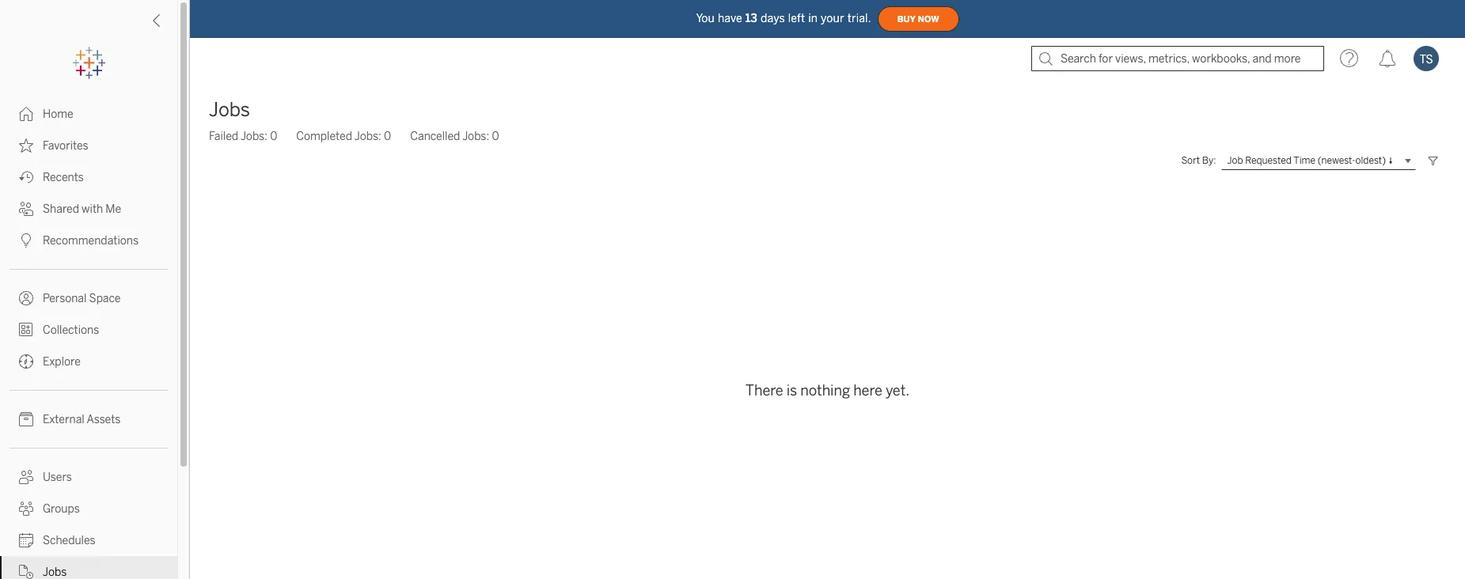 Task type: locate. For each thing, give the bounding box(es) containing it.
you
[[696, 11, 715, 25]]

recents
[[43, 171, 84, 185]]

2 jobs: from the left
[[355, 130, 382, 143]]

0 horizontal spatial jobs:
[[241, 130, 268, 143]]

main navigation. press the up and down arrow keys to access links. element
[[0, 98, 177, 580]]

external
[[43, 413, 84, 427]]

there
[[746, 383, 784, 400]]

personal space
[[43, 292, 121, 306]]

buy now button
[[878, 6, 960, 32]]

3 jobs: from the left
[[463, 130, 490, 143]]

users
[[43, 471, 72, 485]]

jobs: right failed
[[241, 130, 268, 143]]

sort
[[1182, 155, 1201, 166]]

1 0 from the left
[[270, 130, 277, 143]]

users link
[[0, 462, 177, 493]]

jobs: right cancelled at the left of the page
[[463, 130, 490, 143]]

have
[[718, 11, 743, 25]]

jobs: right the completed
[[355, 130, 382, 143]]

3 0 from the left
[[492, 130, 499, 143]]

here
[[854, 383, 883, 400]]

0 for cancelled jobs: 0
[[492, 130, 499, 143]]

cancelled jobs: 0
[[410, 130, 499, 143]]

left
[[789, 11, 806, 25]]

collections link
[[0, 314, 177, 346]]

jobs:
[[241, 130, 268, 143], [355, 130, 382, 143], [463, 130, 490, 143]]

trial.
[[848, 11, 872, 25]]

in
[[809, 11, 818, 25]]

sort by:
[[1182, 155, 1217, 166]]

recommendations link
[[0, 225, 177, 257]]

explore link
[[0, 346, 177, 378]]

with
[[82, 203, 103, 216]]

1 jobs: from the left
[[241, 130, 268, 143]]

13
[[746, 11, 758, 25]]

requested
[[1246, 155, 1292, 166]]

0
[[270, 130, 277, 143], [384, 130, 391, 143], [492, 130, 499, 143]]

collections
[[43, 324, 99, 337]]

2 0 from the left
[[384, 130, 391, 143]]

1 horizontal spatial 0
[[384, 130, 391, 143]]

external assets
[[43, 413, 121, 427]]

me
[[106, 203, 121, 216]]

you have 13 days left in your trial.
[[696, 11, 872, 25]]

1 horizontal spatial jobs:
[[355, 130, 382, 143]]

external assets link
[[0, 404, 177, 436]]

home link
[[0, 98, 177, 130]]

job requested time (newest-oldest) button
[[1222, 151, 1417, 170]]

personal space link
[[0, 283, 177, 314]]

0 right failed
[[270, 130, 277, 143]]

2 horizontal spatial 0
[[492, 130, 499, 143]]

0 right cancelled at the left of the page
[[492, 130, 499, 143]]

assets
[[87, 413, 121, 427]]

oldest)
[[1356, 155, 1387, 166]]

jobs: for cancelled
[[463, 130, 490, 143]]

completed
[[296, 130, 352, 143]]

(newest-
[[1318, 155, 1356, 166]]

0 horizontal spatial 0
[[270, 130, 277, 143]]

nothing
[[801, 383, 851, 400]]

job
[[1228, 155, 1244, 166]]

buy
[[898, 14, 916, 24]]

shared with me
[[43, 203, 121, 216]]

is
[[787, 383, 798, 400]]

0 left cancelled at the left of the page
[[384, 130, 391, 143]]

2 horizontal spatial jobs:
[[463, 130, 490, 143]]

your
[[821, 11, 845, 25]]

explore
[[43, 356, 81, 369]]

failed jobs: 0
[[209, 130, 277, 143]]

shared
[[43, 203, 79, 216]]

personal
[[43, 292, 87, 306]]



Task type: vqa. For each thing, say whether or not it's contained in the screenshot.
the 5111 related to 5111 marks
no



Task type: describe. For each thing, give the bounding box(es) containing it.
groups link
[[0, 493, 177, 525]]

now
[[918, 14, 940, 24]]

schedules
[[43, 535, 95, 548]]

jobs: for completed
[[355, 130, 382, 143]]

space
[[89, 292, 121, 306]]

failed
[[209, 130, 239, 143]]

cancelled
[[410, 130, 460, 143]]

job requested time (newest-oldest)
[[1228, 155, 1387, 166]]

completed jobs: 0
[[296, 130, 391, 143]]

shared with me link
[[0, 193, 177, 225]]

Search for views, metrics, workbooks, and more text field
[[1032, 46, 1325, 71]]

days
[[761, 11, 786, 25]]

recommendations
[[43, 234, 139, 248]]

time
[[1294, 155, 1316, 166]]

navigation panel element
[[0, 48, 177, 580]]

recents link
[[0, 162, 177, 193]]

groups
[[43, 503, 80, 516]]

yet.
[[886, 383, 910, 400]]

buy now
[[898, 14, 940, 24]]

jobs
[[209, 98, 250, 121]]

favorites link
[[0, 130, 177, 162]]

jobs: for failed
[[241, 130, 268, 143]]

there is nothing here yet.
[[746, 383, 910, 400]]

0 for failed jobs: 0
[[270, 130, 277, 143]]

schedules link
[[0, 525, 177, 557]]

0 for completed jobs: 0
[[384, 130, 391, 143]]

by:
[[1203, 155, 1217, 166]]

home
[[43, 108, 73, 121]]

favorites
[[43, 139, 88, 153]]



